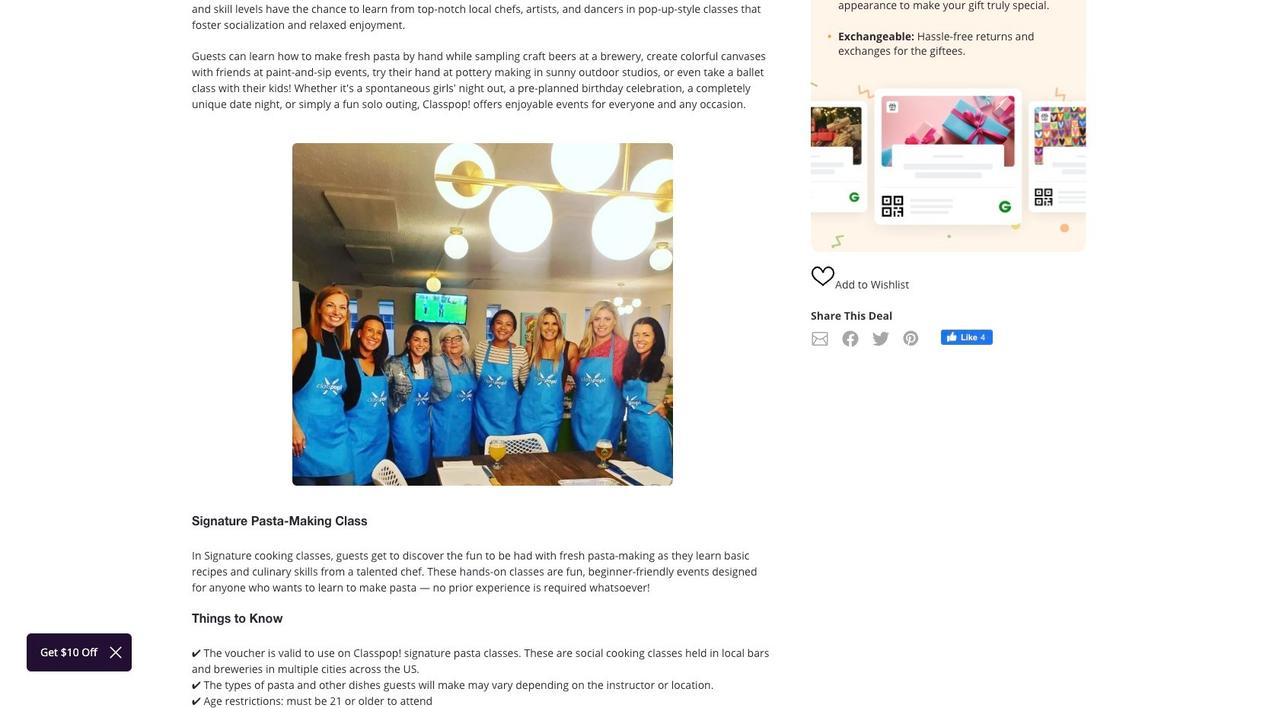 Task type: locate. For each thing, give the bounding box(es) containing it.
add to wishlist image
[[811, 265, 836, 289]]

share with facebook. image
[[842, 330, 860, 348]]

pin it with pinterest. image
[[903, 330, 921, 348]]

share with email. image
[[811, 330, 830, 348]]



Task type: vqa. For each thing, say whether or not it's contained in the screenshot.
Share with email. image
yes



Task type: describe. For each thing, give the bounding box(es) containing it.
share with twitter. image
[[872, 330, 891, 348]]

logo image
[[293, 143, 673, 486]]



